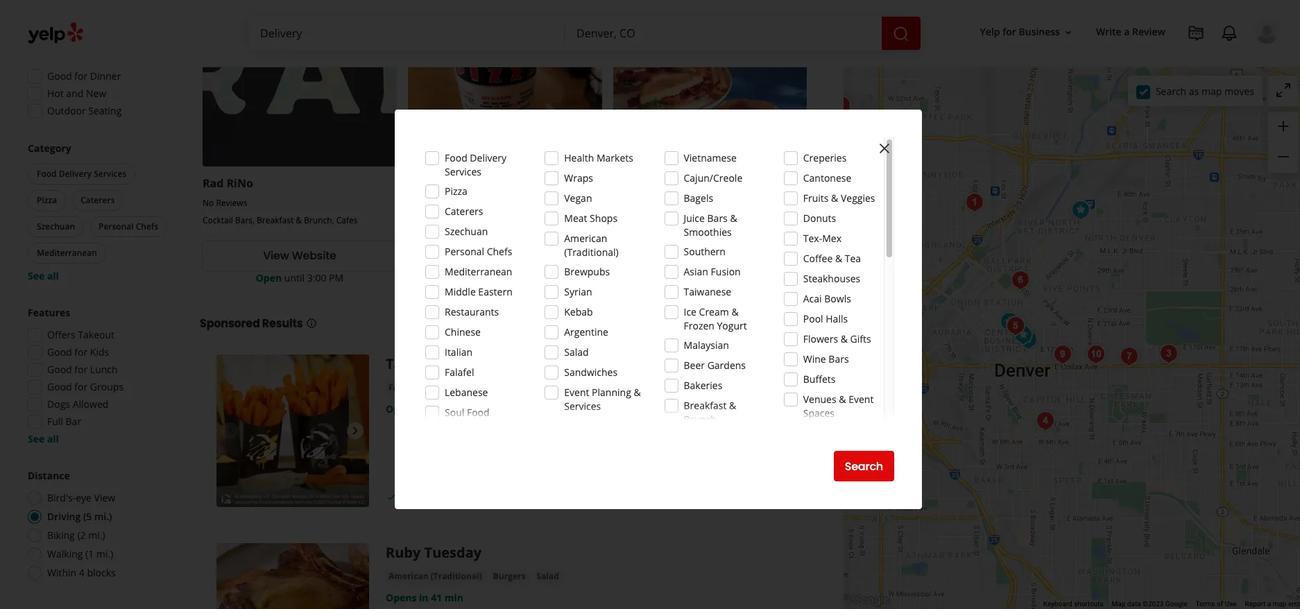 Task type: describe. For each thing, give the bounding box(es) containing it.
cajun/creole
[[684, 171, 742, 185]]

salad inside search dialog
[[564, 345, 589, 359]]

reviews
[[216, 197, 247, 209]]

aloy thai eatery-capitol hill image
[[1032, 407, 1059, 435]]

potbelly sandwich shop image
[[1014, 326, 1042, 353]]

next image
[[347, 422, 364, 439]]

full
[[47, 415, 63, 428]]

tex-mex button
[[480, 381, 520, 394]]

american inside american (traditional)
[[564, 232, 607, 245]]

pool halls
[[803, 312, 848, 325]]

tex-mex inside search dialog
[[803, 232, 841, 245]]

delivery inside button
[[59, 168, 92, 180]]

bars for juice
[[707, 212, 728, 225]]

for for business
[[1003, 25, 1016, 38]]

map for erro
[[1273, 600, 1286, 608]]

mi.) for driving (5 mi.)
[[94, 510, 112, 523]]

(234
[[505, 197, 524, 210]]

& inside the event planning & services
[[634, 386, 641, 399]]

good for good for dinner
[[47, 69, 72, 83]]

until for view
[[284, 271, 305, 284]]

review
[[1132, 25, 1165, 38]]

open now
[[47, 17, 95, 31]]

map region
[[687, 6, 1300, 609]]

now for open now
[[75, 17, 95, 31]]

good for good for groups
[[47, 380, 72, 393]]

biking
[[47, 529, 75, 542]]

order now
[[476, 248, 534, 264]]

vegan
[[564, 191, 592, 205]]

outdoor seating
[[47, 104, 122, 117]]

expand map image
[[1275, 82, 1292, 98]]

distance
[[28, 469, 70, 482]]

acai bowls
[[803, 292, 851, 305]]

yelp for business
[[980, 25, 1060, 38]]

moves
[[1224, 84, 1254, 97]]

report a map erro
[[1245, 600, 1300, 608]]

allowed
[[73, 397, 108, 411]]

all for features
[[47, 432, 59, 445]]

as
[[1189, 84, 1199, 97]]

pm for website
[[329, 271, 343, 284]]

event inside venues & event spaces
[[849, 393, 874, 406]]

lucky noodles image
[[1082, 340, 1110, 368]]

open until 3:00 pm
[[256, 271, 343, 284]]

directions
[[694, 248, 748, 264]]

flowers & gifts
[[803, 332, 871, 345]]

takeout
[[78, 328, 114, 341]]

for for kids
[[74, 345, 88, 359]]

& inside venues & event spaces
[[839, 393, 846, 406]]

burgers,
[[613, 215, 646, 226]]

food delivery services inside button
[[37, 168, 126, 180]]

fast food
[[388, 381, 428, 393]]

4
[[79, 566, 85, 579]]

open for open until 3:00 pm
[[256, 271, 282, 284]]

burgers link for american (traditional)
[[490, 569, 528, 583]]

american (traditional) button
[[386, 569, 485, 583]]

shortcuts
[[1074, 600, 1103, 608]]

rad
[[203, 176, 224, 191]]

see all button for features
[[28, 432, 59, 445]]

order now link
[[408, 240, 602, 271]]

szechuan button
[[28, 216, 84, 237]]

0 vertical spatial view
[[263, 248, 289, 264]]

tex- inside search dialog
[[803, 232, 822, 245]]

caterers button
[[72, 190, 124, 211]]

services inside the event planning & services
[[564, 400, 601, 413]]

keyboard shortcuts button
[[1043, 599, 1103, 609]]

food up 'brooklyn's finest pizza'
[[445, 151, 467, 164]]

pizza button
[[28, 190, 66, 211]]

event planning & services
[[564, 386, 641, 413]]

brooklyn's finest pizza image
[[995, 308, 1023, 335]]

open for open now
[[47, 17, 72, 31]]

bird's-
[[47, 491, 76, 504]]

fast food link
[[386, 381, 431, 394]]

sandwiches inside search dialog
[[564, 366, 617, 379]]

fast
[[388, 381, 406, 393]]

all for category
[[47, 269, 59, 282]]

burgers, american (traditional), pancakes
[[613, 215, 774, 226]]

tex-mex link
[[480, 381, 520, 394]]

& right fruits
[[831, 191, 838, 205]]

middle eastern
[[445, 285, 512, 298]]

terms of use
[[1196, 600, 1237, 608]]

business
[[1019, 25, 1060, 38]]

search for search
[[845, 458, 883, 474]]

brewpubs
[[564, 265, 610, 278]]

0 vertical spatial sandwiches
[[460, 218, 505, 229]]

(2
[[77, 529, 86, 542]]

chopstickers image
[[1002, 312, 1029, 340]]

bowls
[[824, 292, 851, 305]]

0 vertical spatial delivery
[[78, 35, 115, 48]]

american (traditional) inside button
[[388, 570, 482, 582]]

personal chefs inside search dialog
[[445, 245, 512, 258]]

pancakes
[[738, 215, 774, 226]]

food inside button
[[37, 168, 57, 180]]

google
[[1165, 600, 1187, 608]]

juice
[[684, 212, 705, 225]]

write a review link
[[1090, 20, 1171, 45]]

search image
[[893, 25, 909, 42]]

(traditional) inside button
[[431, 570, 482, 582]]

soul
[[445, 406, 464, 419]]

meat
[[564, 212, 587, 225]]

google image
[[847, 591, 893, 609]]

buffets
[[803, 373, 835, 386]]

southern
[[684, 245, 726, 258]]

salad inside salad button
[[537, 570, 559, 582]]

& inside ice cream & frozen yogurt
[[731, 305, 739, 318]]

personal inside personal chefs button
[[99, 221, 134, 232]]

open for open until midnight
[[386, 402, 412, 415]]

all up 'taiwanese'
[[708, 271, 720, 284]]

brunch,
[[304, 215, 334, 226]]

mi.) for walking (1 mi.)
[[96, 547, 113, 561]]

opens in 41 min
[[386, 591, 463, 604]]

markets
[[597, 151, 633, 164]]

tea
[[845, 252, 861, 265]]

services inside button
[[94, 168, 126, 180]]

fast food button
[[386, 381, 431, 394]]

food delivery services button
[[28, 164, 135, 185]]

coffee
[[803, 252, 833, 265]]

chinese
[[445, 325, 481, 339]]

restaurants
[[445, 305, 499, 318]]

chefs inside search dialog
[[487, 245, 512, 258]]

good for good for lunch
[[47, 363, 72, 376]]

terms
[[1196, 600, 1215, 608]]

mex inside search dialog
[[822, 232, 841, 245]]

szechuan inside search dialog
[[445, 225, 488, 238]]

breakfast inside rad rino no reviews cocktail bars, breakfast & brunch, cafes
[[257, 215, 294, 226]]

ruby tuesday
[[386, 543, 482, 562]]

view website link
[[203, 240, 397, 271]]

tuesday
[[424, 543, 482, 562]]

get directions
[[672, 248, 748, 264]]

1 vertical spatial taco bell image
[[216, 354, 369, 507]]

group containing category
[[25, 142, 172, 283]]

burgers button for american (traditional)
[[490, 569, 528, 583]]

groups
[[90, 380, 124, 393]]

fruits & veggies
[[803, 191, 875, 205]]

donuts
[[803, 212, 836, 225]]

juice bars & smoothies
[[684, 212, 737, 239]]

category
[[28, 142, 71, 155]]

2 horizontal spatial pizza
[[505, 176, 533, 191]]

get directions link
[[613, 240, 807, 271]]

0 vertical spatial taco bell image
[[1009, 321, 1037, 349]]

results
[[262, 315, 303, 331]]

argentine
[[564, 325, 608, 339]]

ice cream & frozen yogurt
[[684, 305, 747, 332]]

delivery inside search dialog
[[470, 151, 507, 164]]

mi.) for biking (2 mi.)
[[88, 529, 105, 542]]

biking (2 mi.)
[[47, 529, 105, 542]]

and
[[66, 87, 83, 100]]

no
[[203, 197, 214, 209]]

& left tea
[[835, 252, 842, 265]]

a for write
[[1124, 25, 1130, 38]]



Task type: locate. For each thing, give the bounding box(es) containing it.
0 vertical spatial mediterranean
[[37, 247, 97, 259]]

planning
[[592, 386, 631, 399]]

1 vertical spatial now
[[510, 248, 534, 264]]

personal inside search dialog
[[445, 245, 484, 258]]

0 horizontal spatial pm
[[329, 271, 343, 284]]

1 horizontal spatial a
[[1267, 600, 1271, 608]]

tex- inside button
[[483, 381, 500, 393]]

2 see all from the top
[[28, 432, 59, 445]]

1 horizontal spatial bars
[[829, 352, 849, 366]]

smoothies
[[684, 225, 732, 239]]

for inside button
[[1003, 25, 1016, 38]]

features
[[28, 306, 70, 319]]

tex-mex down donuts
[[803, 232, 841, 245]]

delivery up 'finest'
[[470, 151, 507, 164]]

0 horizontal spatial (traditional)
[[431, 570, 482, 582]]

1 horizontal spatial until
[[414, 402, 434, 415]]

0 vertical spatial tex-mex
[[803, 232, 841, 245]]

mediterranean button
[[28, 243, 106, 264]]

halls
[[826, 312, 848, 325]]

see for features
[[28, 432, 45, 445]]

american (traditional) inside search dialog
[[564, 232, 619, 259]]

offers inside group
[[47, 328, 75, 341]]

see for category
[[28, 269, 45, 282]]

mi.) right (2
[[88, 529, 105, 542]]

& right planning
[[634, 386, 641, 399]]

0 vertical spatial map
[[1201, 84, 1222, 97]]

bakeries
[[684, 379, 722, 392]]

search dialog
[[0, 0, 1300, 609]]

until up eastern
[[490, 271, 510, 284]]

sponsored
[[200, 315, 260, 331]]

burgers link for fast food
[[436, 381, 474, 394]]

1 horizontal spatial chefs
[[487, 245, 512, 258]]

for down "offers takeout"
[[74, 345, 88, 359]]

event right venues
[[849, 393, 874, 406]]

1 pm from the left
[[329, 271, 343, 284]]

1 vertical spatial american
[[564, 232, 607, 245]]

event left planning
[[564, 386, 589, 399]]

blocks
[[87, 566, 116, 579]]

eastern
[[478, 285, 512, 298]]

close image
[[876, 140, 893, 157]]

1 vertical spatial mi.)
[[88, 529, 105, 542]]

driving
[[47, 510, 81, 523]]

1 horizontal spatial burgers
[[493, 570, 525, 582]]

1 vertical spatial search
[[845, 458, 883, 474]]

a right report
[[1267, 600, 1271, 608]]

offers for offers takeout
[[47, 328, 75, 341]]

map for moves
[[1201, 84, 1222, 97]]

personal down caterers button
[[99, 221, 134, 232]]

offers
[[47, 35, 75, 48], [47, 328, 75, 341]]

event inside the event planning & services
[[564, 386, 589, 399]]

1 horizontal spatial american
[[564, 232, 607, 245]]

group
[[1268, 112, 1299, 173], [25, 142, 172, 283], [24, 306, 172, 446]]

good up the hot
[[47, 69, 72, 83]]

1 vertical spatial chefs
[[487, 245, 512, 258]]

1 vertical spatial view
[[94, 491, 115, 504]]

food down "category"
[[37, 168, 57, 180]]

0 horizontal spatial breakfast
[[257, 215, 294, 226]]

map left the erro
[[1273, 600, 1286, 608]]

in
[[419, 591, 428, 604]]

pm right 3:00
[[329, 271, 343, 284]]

1 horizontal spatial personal chefs
[[445, 245, 512, 258]]

0 horizontal spatial mex
[[500, 381, 518, 393]]

0 horizontal spatial event
[[564, 386, 589, 399]]

pm for now
[[534, 271, 549, 284]]

0 horizontal spatial mediterranean
[[37, 247, 97, 259]]

see up distance
[[28, 432, 45, 445]]

italian, pizza, sandwiches
[[408, 218, 505, 229]]

open up 'taiwanese'
[[680, 271, 706, 284]]

pete's kitchen image
[[1115, 342, 1143, 370]]

mex left cbd
[[500, 381, 518, 393]]

0 horizontal spatial map
[[1201, 84, 1222, 97]]

wine
[[803, 352, 826, 366]]

szechuan down pizza button
[[37, 221, 75, 232]]

frozen
[[684, 319, 714, 332]]

mediterranean up middle eastern at the top left of the page
[[445, 265, 512, 278]]

bars for wine
[[829, 352, 849, 366]]

gifts
[[850, 332, 871, 345]]

fusion
[[711, 265, 741, 278]]

1 horizontal spatial (traditional)
[[564, 246, 619, 259]]

food delivery services up caterers button
[[37, 168, 126, 180]]

mex inside button
[[500, 381, 518, 393]]

2 see all button from the top
[[28, 432, 59, 445]]

0 vertical spatial mi.)
[[94, 510, 112, 523]]

1 vertical spatial bars
[[829, 352, 849, 366]]

0 horizontal spatial taco bell image
[[216, 354, 369, 507]]

a for report
[[1267, 600, 1271, 608]]

burgers for salad
[[493, 570, 525, 582]]

american up opens
[[388, 570, 428, 582]]

for down good for kids
[[74, 363, 88, 376]]

szechuan inside button
[[37, 221, 75, 232]]

pizza up (234
[[505, 176, 533, 191]]

food inside button
[[408, 381, 428, 393]]

1 horizontal spatial sandwiches
[[564, 366, 617, 379]]

services up 4.2 star rating image
[[445, 165, 481, 178]]

& left gifts
[[841, 332, 848, 345]]

0 horizontal spatial bars
[[707, 212, 728, 225]]

0 vertical spatial personal chefs
[[99, 221, 158, 232]]

2 horizontal spatial until
[[490, 271, 510, 284]]

0 vertical spatial american
[[648, 215, 685, 226]]

0 horizontal spatial until
[[284, 271, 305, 284]]

for for groups
[[74, 380, 88, 393]]

1 horizontal spatial pm
[[534, 271, 549, 284]]

see all button down mediterranean 'button'
[[28, 269, 59, 282]]

pm right the 9:00
[[534, 271, 549, 284]]

41
[[431, 591, 442, 604]]

taco bell
[[386, 354, 447, 373]]

personal chefs inside button
[[99, 221, 158, 232]]

caterers inside search dialog
[[445, 205, 483, 218]]

1 see all button from the top
[[28, 269, 59, 282]]

for right yelp on the top
[[1003, 25, 1016, 38]]

bars up smoothies
[[707, 212, 728, 225]]

1 good from the top
[[47, 69, 72, 83]]

rad rino image
[[1067, 196, 1095, 224]]

4.2 star rating image
[[408, 198, 483, 212]]

american (traditional) up brewpubs
[[564, 232, 619, 259]]

0 vertical spatial american (traditional)
[[564, 232, 619, 259]]

dogs
[[47, 397, 70, 411]]

kebab
[[564, 305, 593, 318]]

ice
[[684, 305, 696, 318]]

breakfast & brunch
[[684, 399, 736, 426]]

rino
[[226, 176, 253, 191]]

&
[[831, 191, 838, 205], [730, 212, 737, 225], [296, 215, 302, 226], [835, 252, 842, 265], [731, 305, 739, 318], [841, 332, 848, 345], [634, 386, 641, 399], [839, 393, 846, 406], [729, 399, 736, 412]]

map right as
[[1201, 84, 1222, 97]]

use
[[1225, 600, 1237, 608]]

now up the 9:00
[[510, 248, 534, 264]]

1 vertical spatial mex
[[500, 381, 518, 393]]

None search field
[[249, 17, 923, 50]]

search down venues & event spaces
[[845, 458, 883, 474]]

0 vertical spatial chefs
[[136, 221, 158, 232]]

& inside breakfast & brunch
[[729, 399, 736, 412]]

chefs inside button
[[136, 221, 158, 232]]

within 4 blocks
[[47, 566, 116, 579]]

pizza up szechuan button
[[37, 194, 57, 206]]

tex- up soul food
[[483, 381, 500, 393]]

1 vertical spatial burgers
[[493, 570, 525, 582]]

1 horizontal spatial tex-
[[803, 232, 822, 245]]

brooklyn's finest pizza image
[[828, 91, 855, 119]]

food right fast
[[408, 381, 428, 393]]

good up "dogs"
[[47, 380, 72, 393]]

tex-mex inside button
[[483, 381, 518, 393]]

open all day
[[680, 271, 740, 284]]

1 horizontal spatial caterers
[[445, 205, 483, 218]]

2 good from the top
[[47, 345, 72, 359]]

1 vertical spatial see all
[[28, 432, 59, 445]]

tex- up coffee
[[803, 232, 822, 245]]

mediterranean inside 'button'
[[37, 247, 97, 259]]

open down fast
[[386, 402, 412, 415]]

burgers for tex-mex
[[439, 381, 472, 393]]

0 vertical spatial see
[[28, 269, 45, 282]]

0 horizontal spatial chefs
[[136, 221, 158, 232]]

0 vertical spatial burgers button
[[436, 381, 474, 394]]

caterers inside button
[[81, 194, 115, 206]]

mex
[[822, 232, 841, 245], [500, 381, 518, 393]]

& down gardens
[[729, 399, 736, 412]]

see all down full
[[28, 432, 59, 445]]

mi.) right (1
[[96, 547, 113, 561]]

mex up the coffee & tea
[[822, 232, 841, 245]]

1 horizontal spatial breakfast
[[684, 399, 727, 412]]

0 vertical spatial tex-
[[803, 232, 822, 245]]

0 horizontal spatial szechuan
[[37, 221, 75, 232]]

0 horizontal spatial burgers
[[439, 381, 472, 393]]

& up yogurt
[[731, 305, 739, 318]]

0 horizontal spatial tex-
[[483, 381, 500, 393]]

1 horizontal spatial now
[[510, 248, 534, 264]]

rad rino no reviews cocktail bars, breakfast & brunch, cafes
[[203, 176, 358, 226]]

& left 'pancakes'
[[730, 212, 737, 225]]

0 vertical spatial burgers
[[439, 381, 472, 393]]

malaysian
[[684, 339, 729, 352]]

1 horizontal spatial mediterranean
[[445, 265, 512, 278]]

mi.) right (5
[[94, 510, 112, 523]]

1 horizontal spatial search
[[1156, 84, 1186, 97]]

open down the view website on the top of the page
[[256, 271, 282, 284]]

zoom out image
[[1275, 149, 1292, 165]]

burgers down falafel
[[439, 381, 472, 393]]

burgers button for fast food
[[436, 381, 474, 394]]

mediterranean down szechuan button
[[37, 247, 97, 259]]

brooklyn's
[[408, 176, 466, 191]]

american inside american (traditional) button
[[388, 570, 428, 582]]

0 horizontal spatial sandwiches
[[460, 218, 505, 229]]

2 horizontal spatial services
[[564, 400, 601, 413]]

see down mediterranean 'button'
[[28, 269, 45, 282]]

1 horizontal spatial salad
[[564, 345, 589, 359]]

0 horizontal spatial pizza
[[37, 194, 57, 206]]

0 horizontal spatial caterers
[[81, 194, 115, 206]]

0 horizontal spatial burgers button
[[436, 381, 474, 394]]

driving (5 mi.)
[[47, 510, 112, 523]]

see
[[28, 269, 45, 282], [28, 432, 45, 445]]

tex-mex left cbd
[[483, 381, 518, 393]]

1 horizontal spatial pizza
[[445, 185, 467, 198]]

(traditional) up "min"
[[431, 570, 482, 582]]

american (traditional) up 41
[[388, 570, 482, 582]]

for for lunch
[[74, 363, 88, 376]]

1 vertical spatial personal
[[445, 245, 484, 258]]

1 horizontal spatial personal
[[445, 245, 484, 258]]

slideshow element
[[216, 354, 369, 507]]

search inside button
[[845, 458, 883, 474]]

0 vertical spatial mex
[[822, 232, 841, 245]]

mediterranean inside search dialog
[[445, 265, 512, 278]]

now for order now
[[510, 248, 534, 264]]

dogs allowed
[[47, 397, 108, 411]]

write
[[1096, 25, 1122, 38]]

cantonese
[[803, 171, 851, 185]]

see all for category
[[28, 269, 59, 282]]

(traditional) up brewpubs
[[564, 246, 619, 259]]

0 vertical spatial search
[[1156, 84, 1186, 97]]

taco
[[386, 354, 418, 373]]

1 horizontal spatial szechuan
[[445, 225, 488, 238]]

1 horizontal spatial view
[[263, 248, 289, 264]]

0 horizontal spatial tex-mex
[[483, 381, 518, 393]]

report
[[1245, 600, 1266, 608]]

see all down mediterranean 'button'
[[28, 269, 59, 282]]

& left the brunch,
[[296, 215, 302, 226]]

1 vertical spatial offers
[[47, 328, 75, 341]]

3 good from the top
[[47, 363, 72, 376]]

burgers link left salad link
[[490, 569, 528, 583]]

(traditional)
[[564, 246, 619, 259], [431, 570, 482, 582]]

see all button down full
[[28, 432, 59, 445]]

sandwiches up planning
[[564, 366, 617, 379]]

good for lunch
[[47, 363, 118, 376]]

2 vertical spatial mi.)
[[96, 547, 113, 561]]

delivery up caterers button
[[59, 168, 92, 180]]

good for good for kids
[[47, 345, 72, 359]]

food delivery services up 4.2 star rating image
[[445, 151, 507, 178]]

view right eye
[[94, 491, 115, 504]]

min
[[445, 591, 463, 604]]

pizza inside search dialog
[[445, 185, 467, 198]]

1 vertical spatial sandwiches
[[564, 366, 617, 379]]

bars inside juice bars & smoothies
[[707, 212, 728, 225]]

1 vertical spatial breakfast
[[684, 399, 727, 412]]

personal chefs button
[[89, 216, 167, 237]]

ruby tuesday link
[[386, 543, 482, 562]]

hot and new
[[47, 87, 106, 100]]

good
[[47, 69, 72, 83], [47, 345, 72, 359], [47, 363, 72, 376], [47, 380, 72, 393]]

open until 9:00 pm
[[461, 271, 549, 284]]

caterers down the food delivery services button
[[81, 194, 115, 206]]

4 good from the top
[[47, 380, 72, 393]]

0 horizontal spatial personal chefs
[[99, 221, 158, 232]]

group containing features
[[24, 306, 172, 446]]

personal chefs down the italian, pizza, sandwiches
[[445, 245, 512, 258]]

falafel
[[445, 366, 474, 379]]

1 horizontal spatial event
[[849, 393, 874, 406]]

bars down flowers & gifts
[[829, 352, 849, 366]]

2 see from the top
[[28, 432, 45, 445]]

within
[[47, 566, 76, 579]]

until for order
[[490, 271, 510, 284]]

burgers left salad link
[[493, 570, 525, 582]]

services inside food delivery services
[[445, 165, 481, 178]]

delivery down open now
[[78, 35, 115, 48]]

0 horizontal spatial burgers link
[[436, 381, 474, 394]]

1 horizontal spatial map
[[1273, 600, 1286, 608]]

burgers button left salad link
[[490, 569, 528, 583]]

map data ©2023 google
[[1112, 600, 1187, 608]]

0 horizontal spatial american (traditional)
[[388, 570, 482, 582]]

open for open all day
[[680, 271, 706, 284]]

0 horizontal spatial services
[[94, 168, 126, 180]]

brooklyn's finest pizza
[[408, 176, 533, 191]]

0 vertical spatial offers
[[47, 35, 75, 48]]

0 vertical spatial a
[[1124, 25, 1130, 38]]

pizza up 4.2 star rating image
[[445, 185, 467, 198]]

until down fast food button
[[414, 402, 434, 415]]

search for search as map moves
[[1156, 84, 1186, 97]]

1 vertical spatial american (traditional)
[[388, 570, 482, 582]]

food down lebanese
[[467, 406, 490, 419]]

user actions element
[[969, 17, 1299, 103]]

for down good for lunch
[[74, 380, 88, 393]]

tex-
[[803, 232, 822, 245], [483, 381, 500, 393]]

szechuan down 4.2 star rating image
[[445, 225, 488, 238]]

0 vertical spatial now
[[75, 17, 95, 31]]

open up the offers delivery
[[47, 17, 72, 31]]

hot
[[47, 87, 64, 100]]

notifications image
[[1221, 25, 1238, 42]]

see all button for category
[[28, 269, 59, 282]]

pepper asian bistro ii image
[[961, 188, 989, 216]]

0 horizontal spatial american
[[388, 570, 428, 582]]

offers for offers delivery
[[47, 35, 75, 48]]

good for groups
[[47, 380, 124, 393]]

american right burgers,
[[648, 215, 685, 226]]

beer
[[684, 359, 705, 372]]

1 vertical spatial see
[[28, 432, 45, 445]]

reviews)
[[527, 197, 564, 210]]

personal chefs down caterers button
[[99, 221, 158, 232]]

cafes
[[336, 215, 358, 226]]

1 horizontal spatial services
[[445, 165, 481, 178]]

& inside rad rino no reviews cocktail bars, breakfast & brunch, cafes
[[296, 215, 302, 226]]

good for kids
[[47, 345, 109, 359]]

0 vertical spatial see all
[[28, 269, 59, 282]]

offers up good for kids
[[47, 328, 75, 341]]

tex-mex
[[803, 232, 841, 245], [483, 381, 518, 393]]

now up the offers delivery
[[75, 17, 95, 31]]

view
[[263, 248, 289, 264], [94, 491, 115, 504]]

good down "offers takeout"
[[47, 345, 72, 359]]

bourbon grill image
[[1049, 340, 1077, 368]]

option group containing distance
[[24, 469, 172, 584]]

pepper asian bistro image
[[1155, 340, 1183, 367]]

health markets
[[564, 151, 633, 164]]

view up the open until 3:00 pm
[[263, 248, 289, 264]]

0 horizontal spatial food delivery services
[[37, 168, 126, 180]]

asian fusion
[[684, 265, 741, 278]]

get
[[672, 248, 691, 264]]

breakfast right bars,
[[257, 215, 294, 226]]

for for dinner
[[74, 69, 88, 83]]

personal chefs
[[99, 221, 158, 232], [445, 245, 512, 258]]

sponsored results
[[200, 315, 303, 331]]

dinner
[[90, 69, 121, 83]]

yelp
[[980, 25, 1000, 38]]

(traditional) inside search dialog
[[564, 246, 619, 259]]

breakfast
[[257, 215, 294, 226], [684, 399, 727, 412]]

personal down the italian, pizza, sandwiches
[[445, 245, 484, 258]]

zoom in image
[[1275, 118, 1292, 134]]

all down mediterranean 'button'
[[47, 269, 59, 282]]

0 vertical spatial bars
[[707, 212, 728, 225]]

taco bell image
[[1009, 321, 1037, 349], [216, 354, 369, 507]]

brunch
[[684, 413, 716, 426]]

16 chevron down v2 image
[[1063, 27, 1074, 38]]

good down good for kids
[[47, 363, 72, 376]]

1 see from the top
[[28, 269, 45, 282]]

1 vertical spatial tex-
[[483, 381, 500, 393]]

aloy modern thai image
[[1007, 266, 1034, 294]]

open up middle eastern at the top left of the page
[[461, 271, 487, 284]]

0 vertical spatial salad
[[564, 345, 589, 359]]

0 horizontal spatial a
[[1124, 25, 1130, 38]]

(1
[[85, 547, 94, 561]]

meat shops
[[564, 212, 617, 225]]

0 vertical spatial burgers link
[[436, 381, 474, 394]]

& right venues
[[839, 393, 846, 406]]

2 offers from the top
[[47, 328, 75, 341]]

16 info v2 image
[[306, 317, 317, 329]]

caterers down brooklyn's finest pizza link
[[445, 205, 483, 218]]

cream
[[699, 305, 729, 318]]

1 vertical spatial map
[[1273, 600, 1286, 608]]

option group
[[24, 469, 172, 584]]

search left as
[[1156, 84, 1186, 97]]

all down full
[[47, 432, 59, 445]]

lebanese
[[445, 386, 488, 399]]

view website
[[263, 248, 336, 264]]

1 horizontal spatial burgers link
[[490, 569, 528, 583]]

food delivery services inside search dialog
[[445, 151, 507, 178]]

previous image
[[222, 422, 239, 439]]

salad button
[[534, 569, 562, 583]]

until left 3:00
[[284, 271, 305, 284]]

0 vertical spatial (traditional)
[[564, 246, 619, 259]]

services up caterers button
[[94, 168, 126, 180]]

venues & event spaces
[[803, 393, 874, 420]]

view inside option group
[[94, 491, 115, 504]]

see all for features
[[28, 432, 59, 445]]

2 pm from the left
[[534, 271, 549, 284]]

offers takeout
[[47, 328, 114, 341]]

& inside juice bars & smoothies
[[730, 212, 737, 225]]

sandwiches up order
[[460, 218, 505, 229]]

services
[[445, 165, 481, 178], [94, 168, 126, 180], [564, 400, 601, 413]]

burgers link down falafel
[[436, 381, 474, 394]]

a right write
[[1124, 25, 1130, 38]]

walking
[[47, 547, 83, 561]]

burgers button down falafel
[[436, 381, 474, 394]]

1 offers from the top
[[47, 35, 75, 48]]

flowers
[[803, 332, 838, 345]]

breakfast inside breakfast & brunch
[[684, 399, 727, 412]]

16 checkmark v2 image
[[386, 492, 397, 503]]

american down the meat shops
[[564, 232, 607, 245]]

walking (1 mi.)
[[47, 547, 113, 561]]

1 vertical spatial tex-mex
[[483, 381, 518, 393]]

projects image
[[1188, 25, 1204, 42]]

open for open until 9:00 pm
[[461, 271, 487, 284]]

pizza inside button
[[37, 194, 57, 206]]

1 see all from the top
[[28, 269, 59, 282]]

midnight
[[437, 402, 477, 415]]

2 horizontal spatial american
[[648, 215, 685, 226]]

salad link
[[534, 569, 562, 583]]

1 vertical spatial burgers link
[[490, 569, 528, 583]]



Task type: vqa. For each thing, say whether or not it's contained in the screenshot.
The Breakfast to the top
yes



